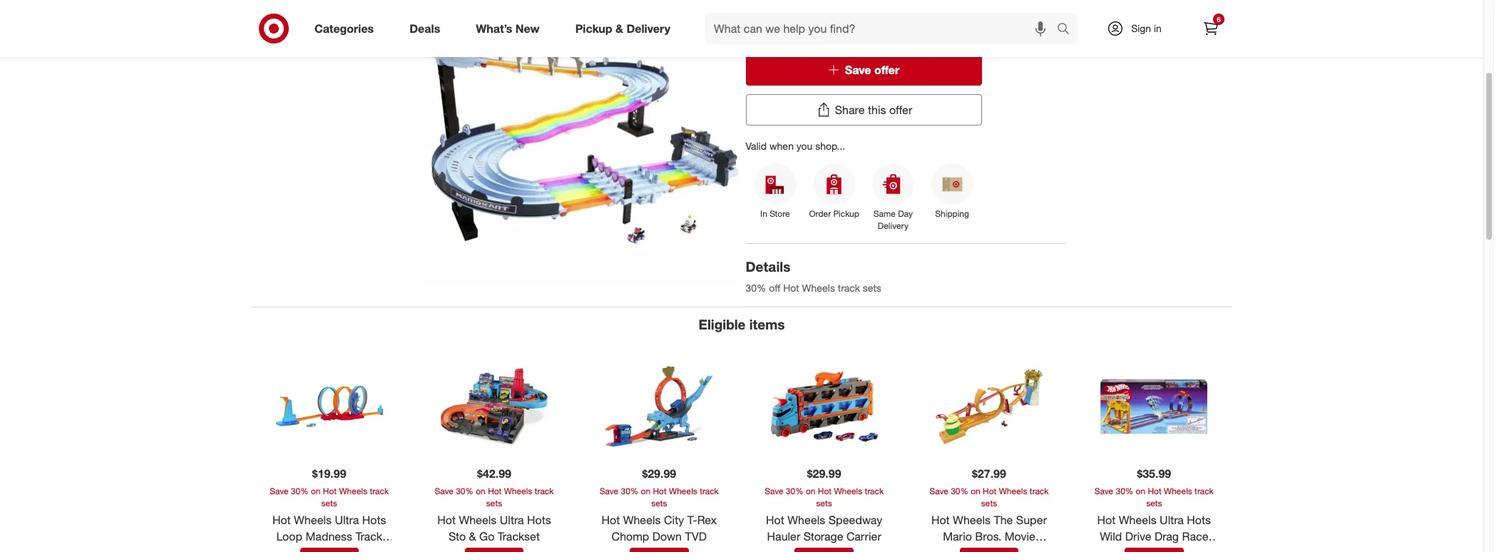 Task type: describe. For each thing, give the bounding box(es) containing it.
sets for hot wheels ultra hots wild drive drag race trackset
[[1146, 498, 1162, 508]]

share
[[835, 102, 865, 117]]

hot up the speedway
[[818, 486, 832, 496]]

track for hot wheels speedway hauler storage carrier
[[865, 486, 884, 496]]

hot up sto
[[437, 513, 456, 527]]

what's new link
[[464, 13, 558, 44]]

& inside $42.99 save 30% on hot wheels track sets hot wheels ultra hots sto & go trackset
[[469, 529, 476, 543]]

bros.
[[975, 529, 1002, 543]]

hot wheels track sets expires december 5th •
[[746, 6, 879, 41]]

hot inside hot wheels track sets expires december 5th •
[[746, 6, 768, 23]]

wheels up city at bottom left
[[669, 486, 697, 496]]

items
[[749, 316, 785, 332]]

deals
[[410, 21, 440, 35]]

down
[[653, 529, 682, 543]]

trackset inside $35.99 save 30% on hot wheels track sets hot wheels ultra hots wild drive drag race trackset
[[1133, 545, 1175, 552]]

save for hot wheels speedway hauler storage carrier
[[765, 486, 784, 496]]

1 horizontal spatial &
[[616, 21, 623, 35]]

save for hot wheels ultra hots loop madness track set (target exclusive)
[[270, 486, 289, 496]]

movie
[[1005, 529, 1036, 543]]

on for &
[[476, 486, 486, 496]]

loop
[[276, 529, 302, 543]]

in
[[1154, 22, 1162, 34]]

6
[[1217, 15, 1221, 24]]

$27.99
[[972, 466, 1006, 481]]

chomp
[[612, 529, 649, 543]]

exclusive)
[[333, 545, 384, 552]]

same day delivery
[[874, 208, 913, 231]]

storage
[[804, 529, 843, 543]]

expires
[[746, 29, 779, 41]]

6 link
[[1196, 13, 1227, 44]]

hot up hauler
[[766, 513, 785, 527]]

30% inside details 30% off hot wheels track sets
[[746, 282, 766, 294]]

1 vertical spatial pickup
[[834, 208, 859, 219]]

0 vertical spatial pickup
[[575, 21, 612, 35]]

super
[[1016, 513, 1047, 527]]

off
[[769, 282, 781, 294]]

sets for hot wheels the super mario bros. movie jungle kingd
[[981, 498, 997, 508]]

madness
[[306, 529, 352, 543]]

hots for hot wheels ultra hots wild drive drag race trackset
[[1187, 513, 1211, 527]]

ultra for go
[[500, 513, 524, 527]]

set
[[275, 545, 292, 552]]

wheels down $19.99
[[339, 486, 367, 496]]

same
[[874, 208, 896, 219]]

$29.99 for speedway
[[807, 466, 841, 481]]

wheels up chomp
[[623, 513, 661, 527]]

hot down $27.99
[[983, 486, 997, 496]]

save for hot wheels ultra hots wild drive drag race trackset
[[1095, 486, 1114, 496]]

in
[[760, 208, 767, 219]]

sets inside hot wheels track sets expires december 5th •
[[854, 6, 879, 23]]

pickup & delivery link
[[563, 13, 688, 44]]

hot up "wild"
[[1097, 513, 1116, 527]]

what's new
[[476, 21, 540, 35]]

wheels down $35.99
[[1164, 486, 1193, 496]]

wheels inside details 30% off hot wheels track sets
[[802, 282, 835, 294]]

valid
[[746, 139, 767, 152]]

wheels inside hot wheels track sets expires december 5th •
[[771, 6, 816, 23]]

trackset inside $42.99 save 30% on hot wheels track sets hot wheels ultra hots sto & go trackset
[[498, 529, 540, 543]]

30% for hot wheels the super mario bros. movie jungle kingd
[[951, 486, 969, 496]]

sto
[[449, 529, 466, 543]]

30% for hot wheels ultra hots sto & go trackset
[[456, 486, 474, 496]]

shipping
[[935, 208, 969, 219]]

track for hot wheels ultra hots sto & go trackset
[[535, 486, 554, 496]]

wheels up mario
[[953, 513, 991, 527]]

save inside button
[[845, 62, 871, 77]]

pickup & delivery
[[575, 21, 671, 35]]

save offer
[[845, 62, 900, 77]]

$27.99 save 30% on hot wheels track sets hot wheels the super mario bros. movie jungle kingd
[[930, 466, 1049, 552]]

save for hot wheels the super mario bros. movie jungle kingd
[[930, 486, 949, 496]]

order pickup
[[809, 208, 859, 219]]

eligible
[[699, 316, 746, 332]]

eligible items
[[699, 316, 785, 332]]

on for carrier
[[806, 486, 816, 496]]

mario
[[943, 529, 972, 543]]

sets inside details 30% off hot wheels track sets
[[863, 282, 882, 294]]

30% for hot wheels speedway hauler storage carrier
[[786, 486, 804, 496]]

wild
[[1100, 529, 1122, 543]]

track inside details 30% off hot wheels track sets
[[838, 282, 860, 294]]

what's
[[476, 21, 512, 35]]

wheels up go
[[459, 513, 497, 527]]

search button
[[1051, 13, 1085, 47]]

when
[[770, 139, 794, 152]]

december
[[782, 29, 829, 41]]



Task type: locate. For each thing, give the bounding box(es) containing it.
30% inside $29.99 save 30% on hot wheels track sets hot wheels speedway hauler storage carrier
[[786, 486, 804, 496]]

1 horizontal spatial delivery
[[878, 221, 909, 231]]

$29.99 for city
[[642, 466, 676, 481]]

ultra up madness
[[335, 513, 359, 527]]

0 vertical spatial trackset
[[498, 529, 540, 543]]

sets down same day delivery
[[863, 282, 882, 294]]

$29.99 save 30% on hot wheels track sets hot wheels city t-rex chomp down tvd
[[600, 466, 719, 543]]

$29.99
[[642, 466, 676, 481], [807, 466, 841, 481]]

on inside the $27.99 save 30% on hot wheels track sets hot wheels the super mario bros. movie jungle kingd
[[971, 486, 981, 496]]

sets for hot wheels ultra hots loop madness track set (target exclusive)
[[321, 498, 337, 508]]

trackset right go
[[498, 529, 540, 543]]

0 horizontal spatial pickup
[[575, 21, 612, 35]]

offer
[[874, 62, 900, 77], [889, 102, 913, 117]]

5th
[[831, 29, 846, 41]]

wheels down $27.99
[[999, 486, 1028, 496]]

ultra up drag
[[1160, 513, 1184, 527]]

tvd
[[685, 529, 707, 543]]

track inside hot wheels track sets expires december 5th •
[[820, 6, 850, 23]]

you
[[797, 139, 813, 152]]

trackset
[[498, 529, 540, 543], [1133, 545, 1175, 552]]

4 on from the left
[[806, 486, 816, 496]]

offer up this
[[874, 62, 900, 77]]

30% up sto
[[456, 486, 474, 496]]

$29.99 up the speedway
[[807, 466, 841, 481]]

delivery
[[627, 21, 671, 35], [878, 221, 909, 231]]

30% left 'off'
[[746, 282, 766, 294]]

30% up chomp
[[621, 486, 639, 496]]

30% up hauler
[[786, 486, 804, 496]]

$42.99 save 30% on hot wheels track sets hot wheels ultra hots sto & go trackset
[[435, 466, 554, 543]]

30% up "wild"
[[1116, 486, 1134, 496]]

save up mario
[[930, 486, 949, 496]]

t-
[[688, 513, 697, 527]]

1 ultra from the left
[[335, 513, 359, 527]]

on down $19.99
[[311, 486, 321, 496]]

sets inside the $27.99 save 30% on hot wheels track sets hot wheels the super mario bros. movie jungle kingd
[[981, 498, 997, 508]]

$29.99 up city at bottom left
[[642, 466, 676, 481]]

on for chomp
[[641, 486, 651, 496]]

this
[[868, 102, 886, 117]]

sign in link
[[1095, 13, 1184, 44]]

30% inside '$19.99 save 30% on hot wheels track sets hot wheels ultra hots loop madness track set (target exclusive)'
[[291, 486, 309, 496]]

2 on from the left
[[476, 486, 486, 496]]

1 vertical spatial delivery
[[878, 221, 909, 231]]

0 vertical spatial delivery
[[627, 21, 671, 35]]

drive
[[1125, 529, 1152, 543]]

ultra inside $35.99 save 30% on hot wheels track sets hot wheels ultra hots wild drive drag race trackset
[[1160, 513, 1184, 527]]

30%
[[746, 282, 766, 294], [291, 486, 309, 496], [456, 486, 474, 496], [621, 486, 639, 496], [786, 486, 804, 496], [951, 486, 969, 496], [1116, 486, 1134, 496]]

rex
[[697, 513, 717, 527]]

wheels up storage
[[788, 513, 825, 527]]

on inside $42.99 save 30% on hot wheels track sets hot wheels ultra hots sto & go trackset
[[476, 486, 486, 496]]

on down $42.99
[[476, 486, 486, 496]]

30% for hot wheels ultra hots loop madness track set (target exclusive)
[[291, 486, 309, 496]]

ultra inside '$19.99 save 30% on hot wheels track sets hot wheels ultra hots loop madness track set (target exclusive)'
[[335, 513, 359, 527]]

0 horizontal spatial $29.99
[[642, 466, 676, 481]]

track
[[356, 529, 382, 543]]

30% inside $35.99 save 30% on hot wheels track sets hot wheels ultra hots wild drive drag race trackset
[[1116, 486, 1134, 496]]

30% inside $42.99 save 30% on hot wheels track sets hot wheels ultra hots sto & go trackset
[[456, 486, 474, 496]]

sets inside $42.99 save 30% on hot wheels track sets hot wheels ultra hots sto & go trackset
[[486, 498, 502, 508]]

track inside $29.99 save 30% on hot wheels track sets hot wheels city t-rex chomp down tvd
[[700, 486, 719, 496]]

hot up chomp
[[602, 513, 620, 527]]

pickup right order
[[834, 208, 859, 219]]

track for hot wheels ultra hots loop madness track set (target exclusive)
[[370, 486, 389, 496]]

sign in
[[1131, 22, 1162, 34]]

wheels up the 'drive'
[[1119, 513, 1157, 527]]

0 vertical spatial &
[[616, 21, 623, 35]]

$42.99
[[477, 466, 511, 481]]

ultra inside $42.99 save 30% on hot wheels track sets hot wheels ultra hots sto & go trackset
[[500, 513, 524, 527]]

0 vertical spatial offer
[[874, 62, 900, 77]]

day
[[898, 208, 913, 219]]

sets down $42.99
[[486, 498, 502, 508]]

details
[[746, 258, 791, 275]]

save inside $29.99 save 30% on hot wheels track sets hot wheels city t-rex chomp down tvd
[[600, 486, 619, 496]]

sets up city at bottom left
[[651, 498, 667, 508]]

categories
[[315, 21, 374, 35]]

ultra for drag
[[1160, 513, 1184, 527]]

store
[[770, 208, 790, 219]]

2 horizontal spatial ultra
[[1160, 513, 1184, 527]]

30% for hot wheels city t-rex chomp down tvd
[[621, 486, 639, 496]]

valid when you shop...
[[746, 139, 845, 152]]

order
[[809, 208, 831, 219]]

hots
[[362, 513, 386, 527], [527, 513, 551, 527], [1187, 513, 1211, 527]]

jungle
[[948, 545, 982, 552]]

save inside $35.99 save 30% on hot wheels track sets hot wheels ultra hots wild drive drag race trackset
[[1095, 486, 1114, 496]]

go
[[479, 529, 495, 543]]

sets inside $35.99 save 30% on hot wheels track sets hot wheels ultra hots wild drive drag race trackset
[[1146, 498, 1162, 508]]

$35.99 save 30% on hot wheels track sets hot wheels ultra hots wild drive drag race trackset
[[1095, 466, 1214, 552]]

save inside '$19.99 save 30% on hot wheels track sets hot wheels ultra hots loop madness track set (target exclusive)'
[[270, 486, 289, 496]]

sets up storage
[[816, 498, 832, 508]]

$29.99 inside $29.99 save 30% on hot wheels track sets hot wheels speedway hauler storage carrier
[[807, 466, 841, 481]]

drag
[[1155, 529, 1179, 543]]

hot right 'off'
[[783, 282, 799, 294]]

1 horizontal spatial pickup
[[834, 208, 859, 219]]

share this offer
[[835, 102, 913, 117]]

categories link
[[302, 13, 392, 44]]

(target
[[295, 545, 330, 552]]

details 30% off hot wheels track sets
[[746, 258, 882, 294]]

1 horizontal spatial trackset
[[1133, 545, 1175, 552]]

0 horizontal spatial &
[[469, 529, 476, 543]]

$29.99 inside $29.99 save 30% on hot wheels track sets hot wheels city t-rex chomp down tvd
[[642, 466, 676, 481]]

hots inside $35.99 save 30% on hot wheels track sets hot wheels ultra hots wild drive drag race trackset
[[1187, 513, 1211, 527]]

30% up mario
[[951, 486, 969, 496]]

on inside '$19.99 save 30% on hot wheels track sets hot wheels ultra hots loop madness track set (target exclusive)'
[[311, 486, 321, 496]]

deals link
[[397, 13, 458, 44]]

1 hots from the left
[[362, 513, 386, 527]]

2 ultra from the left
[[500, 513, 524, 527]]

ultra
[[335, 513, 359, 527], [500, 513, 524, 527], [1160, 513, 1184, 527]]

new
[[516, 21, 540, 35]]

&
[[616, 21, 623, 35], [469, 529, 476, 543]]

What can we help you find? suggestions appear below search field
[[706, 13, 1061, 44]]

hauler
[[767, 529, 801, 543]]

1 horizontal spatial $29.99
[[807, 466, 841, 481]]

hot up "loop"
[[272, 513, 291, 527]]

wheels up "december"
[[771, 6, 816, 23]]

hot inside details 30% off hot wheels track sets
[[783, 282, 799, 294]]

sets
[[854, 6, 879, 23], [863, 282, 882, 294], [321, 498, 337, 508], [486, 498, 502, 508], [651, 498, 667, 508], [816, 498, 832, 508], [981, 498, 997, 508], [1146, 498, 1162, 508]]

1 vertical spatial trackset
[[1133, 545, 1175, 552]]

on down $27.99
[[971, 486, 981, 496]]

3 hots from the left
[[1187, 513, 1211, 527]]

30% inside the $27.99 save 30% on hot wheels track sets hot wheels the super mario bros. movie jungle kingd
[[951, 486, 969, 496]]

sets down $35.99
[[1146, 498, 1162, 508]]

save inside $29.99 save 30% on hot wheels track sets hot wheels speedway hauler storage carrier
[[765, 486, 784, 496]]

0 horizontal spatial hots
[[362, 513, 386, 527]]

save
[[845, 62, 871, 77], [270, 486, 289, 496], [435, 486, 454, 496], [600, 486, 619, 496], [765, 486, 784, 496], [930, 486, 949, 496], [1095, 486, 1114, 496]]

wheels up madness
[[294, 513, 332, 527]]

on inside $29.99 save 30% on hot wheels track sets hot wheels city t-rex chomp down tvd
[[641, 486, 651, 496]]

hot
[[746, 6, 768, 23], [783, 282, 799, 294], [323, 486, 337, 496], [488, 486, 502, 496], [653, 486, 667, 496], [818, 486, 832, 496], [983, 486, 997, 496], [1148, 486, 1162, 496], [272, 513, 291, 527], [437, 513, 456, 527], [602, 513, 620, 527], [766, 513, 785, 527], [932, 513, 950, 527], [1097, 513, 1116, 527]]

speedway
[[829, 513, 883, 527]]

sets inside $29.99 save 30% on hot wheels track sets hot wheels city t-rex chomp down tvd
[[651, 498, 667, 508]]

sets up save offer button
[[854, 6, 879, 23]]

track for hot wheels ultra hots wild drive drag race trackset
[[1195, 486, 1214, 496]]

hots for hot wheels ultra hots sto & go trackset
[[527, 513, 551, 527]]

save up hauler
[[765, 486, 784, 496]]

30% up "loop"
[[291, 486, 309, 496]]

1 vertical spatial offer
[[889, 102, 913, 117]]

1 on from the left
[[311, 486, 321, 496]]

sets inside $29.99 save 30% on hot wheels track sets hot wheels speedway hauler storage carrier
[[816, 498, 832, 508]]

track
[[820, 6, 850, 23], [838, 282, 860, 294], [370, 486, 389, 496], [535, 486, 554, 496], [700, 486, 719, 496], [865, 486, 884, 496], [1030, 486, 1049, 496], [1195, 486, 1214, 496]]

on
[[311, 486, 321, 496], [476, 486, 486, 496], [641, 486, 651, 496], [806, 486, 816, 496], [971, 486, 981, 496], [1136, 486, 1146, 496]]

city
[[664, 513, 684, 527]]

1 horizontal spatial ultra
[[500, 513, 524, 527]]

track inside $29.99 save 30% on hot wheels track sets hot wheels speedway hauler storage carrier
[[865, 486, 884, 496]]

3 on from the left
[[641, 486, 651, 496]]

sets for hot wheels speedway hauler storage carrier
[[816, 498, 832, 508]]

carrier
[[847, 529, 882, 543]]

2 horizontal spatial hots
[[1187, 513, 1211, 527]]

in store
[[760, 208, 790, 219]]

2 hots from the left
[[527, 513, 551, 527]]

save down •
[[845, 62, 871, 77]]

hot up 'expires'
[[746, 6, 768, 23]]

5 on from the left
[[971, 486, 981, 496]]

0 horizontal spatial trackset
[[498, 529, 540, 543]]

6 on from the left
[[1136, 486, 1146, 496]]

wheels up the speedway
[[834, 486, 863, 496]]

sign
[[1131, 22, 1151, 34]]

delivery inside same day delivery
[[878, 221, 909, 231]]

race
[[1182, 529, 1209, 543]]

save inside the $27.99 save 30% on hot wheels track sets hot wheels the super mario bros. movie jungle kingd
[[930, 486, 949, 496]]

hots inside $42.99 save 30% on hot wheels track sets hot wheels ultra hots sto & go trackset
[[527, 513, 551, 527]]

the
[[994, 513, 1013, 527]]

track for hot wheels city t-rex chomp down tvd
[[700, 486, 719, 496]]

on inside $35.99 save 30% on hot wheels track sets hot wheels ultra hots wild drive drag race trackset
[[1136, 486, 1146, 496]]

save for hot wheels city t-rex chomp down tvd
[[600, 486, 619, 496]]

hot down $35.99
[[1148, 486, 1162, 496]]

hot down $42.99
[[488, 486, 502, 496]]

hot up city at bottom left
[[653, 486, 667, 496]]

delivery for day
[[878, 221, 909, 231]]

0 horizontal spatial delivery
[[627, 21, 671, 35]]

save inside $42.99 save 30% on hot wheels track sets hot wheels ultra hots sto & go trackset
[[435, 486, 454, 496]]

pickup
[[575, 21, 612, 35], [834, 208, 859, 219]]

$29.99 save 30% on hot wheels track sets hot wheels speedway hauler storage carrier
[[765, 466, 884, 543]]

save up "loop"
[[270, 486, 289, 496]]

trackset down drag
[[1133, 545, 1175, 552]]

on up storage
[[806, 486, 816, 496]]

on inside $29.99 save 30% on hot wheels track sets hot wheels speedway hauler storage carrier
[[806, 486, 816, 496]]

0 horizontal spatial ultra
[[335, 513, 359, 527]]

track inside '$19.99 save 30% on hot wheels track sets hot wheels ultra hots loop madness track set (target exclusive)'
[[370, 486, 389, 496]]

search
[[1051, 23, 1085, 37]]

hots for hot wheels ultra hots loop madness track set (target exclusive)
[[362, 513, 386, 527]]

delivery for &
[[627, 21, 671, 35]]

$19.99
[[312, 466, 346, 481]]

wheels right 'off'
[[802, 282, 835, 294]]

hot up mario
[[932, 513, 950, 527]]

sets for hot wheels ultra hots sto & go trackset
[[486, 498, 502, 508]]

1 $29.99 from the left
[[642, 466, 676, 481]]

on for bros.
[[971, 486, 981, 496]]

save up "wild"
[[1095, 486, 1114, 496]]

wheels down $42.99
[[504, 486, 532, 496]]

on for madness
[[311, 486, 321, 496]]

track inside the $27.99 save 30% on hot wheels track sets hot wheels the super mario bros. movie jungle kingd
[[1030, 486, 1049, 496]]

track for hot wheels the super mario bros. movie jungle kingd
[[1030, 486, 1049, 496]]

sets inside '$19.99 save 30% on hot wheels track sets hot wheels ultra hots loop madness track set (target exclusive)'
[[321, 498, 337, 508]]

on down $35.99
[[1136, 486, 1146, 496]]

wheels
[[771, 6, 816, 23], [802, 282, 835, 294], [339, 486, 367, 496], [504, 486, 532, 496], [669, 486, 697, 496], [834, 486, 863, 496], [999, 486, 1028, 496], [1164, 486, 1193, 496], [294, 513, 332, 527], [459, 513, 497, 527], [623, 513, 661, 527], [788, 513, 825, 527], [953, 513, 991, 527], [1119, 513, 1157, 527]]

save offer button
[[746, 54, 982, 85]]

save up sto
[[435, 486, 454, 496]]

share this offer button
[[746, 94, 982, 125]]

sets up the
[[981, 498, 997, 508]]

on up chomp
[[641, 486, 651, 496]]

3 ultra from the left
[[1160, 513, 1184, 527]]

pickup right new
[[575, 21, 612, 35]]

hots inside '$19.99 save 30% on hot wheels track sets hot wheels ultra hots loop madness track set (target exclusive)'
[[362, 513, 386, 527]]

track inside $42.99 save 30% on hot wheels track sets hot wheels ultra hots sto & go trackset
[[535, 486, 554, 496]]

sets for hot wheels city t-rex chomp down tvd
[[651, 498, 667, 508]]

ultra down $42.99
[[500, 513, 524, 527]]

track inside $35.99 save 30% on hot wheels track sets hot wheels ultra hots wild drive drag race trackset
[[1195, 486, 1214, 496]]

hot down $19.99
[[323, 486, 337, 496]]

save for hot wheels ultra hots sto & go trackset
[[435, 486, 454, 496]]

1 vertical spatial &
[[469, 529, 476, 543]]

shop...
[[815, 139, 845, 152]]

offer right this
[[889, 102, 913, 117]]

30% for hot wheels ultra hots wild drive drag race trackset
[[1116, 486, 1134, 496]]

2 $29.99 from the left
[[807, 466, 841, 481]]

30% inside $29.99 save 30% on hot wheels track sets hot wheels city t-rex chomp down tvd
[[621, 486, 639, 496]]

sets down $19.99
[[321, 498, 337, 508]]

save up chomp
[[600, 486, 619, 496]]

•
[[848, 29, 854, 41]]

1 horizontal spatial hots
[[527, 513, 551, 527]]

$35.99
[[1137, 466, 1171, 481]]

on for drive
[[1136, 486, 1146, 496]]

ultra for track
[[335, 513, 359, 527]]

$19.99 save 30% on hot wheels track sets hot wheels ultra hots loop madness track set (target exclusive)
[[270, 466, 389, 552]]



Task type: vqa. For each thing, say whether or not it's contained in the screenshot.
this
yes



